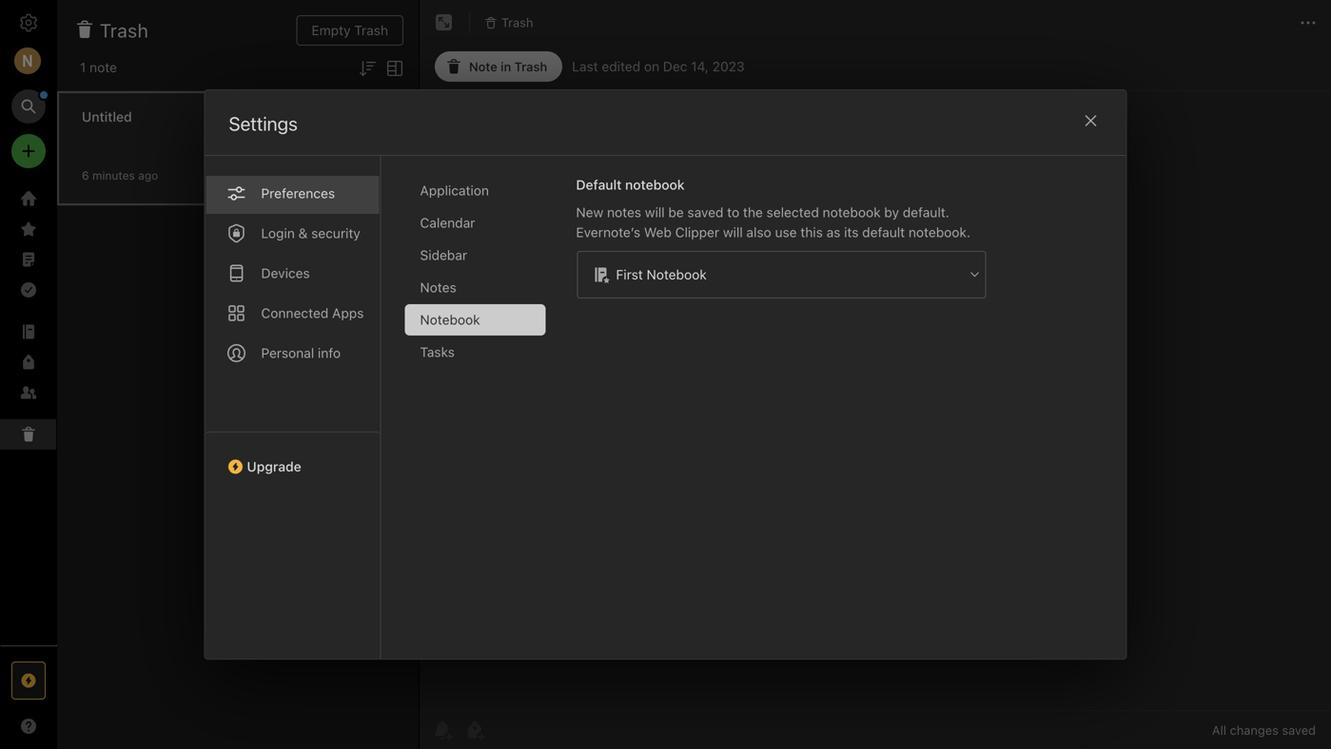 Task type: vqa. For each thing, say whether or not it's contained in the screenshot.
Sort options "field"
no



Task type: describe. For each thing, give the bounding box(es) containing it.
sidebar tab
[[405, 240, 546, 271]]

login & security
[[261, 226, 361, 241]]

trash right in at top left
[[515, 59, 547, 74]]

apps
[[332, 306, 364, 321]]

notebook.
[[909, 225, 971, 240]]

on
[[644, 59, 660, 74]]

empty trash button
[[296, 15, 404, 46]]

application tab
[[405, 175, 546, 207]]

last edited on dec 14, 2023
[[572, 59, 745, 74]]

notebook inside the new notes will be saved to the selected notebook by default. evernote's web clipper will also use this as its default notebook.
[[823, 205, 881, 220]]

last
[[572, 59, 598, 74]]

note in trash
[[469, 59, 547, 74]]

sidebar
[[420, 247, 467, 263]]

evernote's
[[576, 225, 641, 240]]

1 vertical spatial will
[[723, 225, 743, 240]]

14,
[[691, 59, 709, 74]]

connected apps
[[261, 306, 364, 321]]

notebook inside field
[[647, 267, 707, 283]]

also
[[747, 225, 772, 240]]

security
[[311, 226, 361, 241]]

upgrade button
[[205, 432, 380, 483]]

this
[[801, 225, 823, 240]]

by
[[885, 205, 899, 220]]

note
[[90, 59, 117, 75]]

new notes will be saved to the selected notebook by default. evernote's web clipper will also use this as its default notebook.
[[576, 205, 971, 240]]

its
[[844, 225, 859, 240]]

edited
[[602, 59, 641, 74]]

saved inside the new notes will be saved to the selected notebook by default. evernote's web clipper will also use this as its default notebook.
[[688, 205, 724, 220]]

notes
[[420, 280, 457, 296]]

upgrade image
[[17, 670, 40, 693]]

note
[[469, 59, 498, 74]]

default
[[576, 177, 622, 193]]

trash button
[[478, 10, 540, 36]]

upgrade
[[247, 459, 301, 475]]

trash inside empty trash button
[[354, 22, 388, 38]]

close image
[[1080, 109, 1103, 132]]

add tag image
[[464, 720, 486, 742]]

1
[[80, 59, 86, 75]]

1 note
[[80, 59, 117, 75]]

settings
[[229, 112, 298, 135]]

default.
[[903, 205, 950, 220]]

calendar
[[420, 215, 475, 231]]

first notebook
[[616, 267, 707, 283]]

info
[[318, 345, 341, 361]]

notebook inside tab
[[420, 312, 480, 328]]

Default notebook field
[[576, 250, 987, 300]]

dec
[[663, 59, 688, 74]]

expand note image
[[433, 11, 456, 34]]

note window element
[[420, 0, 1331, 750]]

selected
[[767, 205, 819, 220]]



Task type: locate. For each thing, give the bounding box(es) containing it.
notebook down the web
[[647, 267, 707, 283]]

default notebook
[[576, 177, 685, 193]]

will down to
[[723, 225, 743, 240]]

1 horizontal spatial notebook
[[647, 267, 707, 283]]

connected
[[261, 306, 329, 321]]

preferences
[[261, 186, 335, 201]]

&
[[298, 226, 308, 241]]

tree
[[0, 184, 57, 645]]

Note Editor text field
[[420, 91, 1331, 711]]

0 horizontal spatial notebook
[[420, 312, 480, 328]]

tab list containing preferences
[[205, 156, 381, 660]]

calendar tab
[[405, 207, 546, 239]]

settings image
[[17, 11, 40, 34]]

1 vertical spatial notebook
[[420, 312, 480, 328]]

0 vertical spatial will
[[645, 205, 665, 220]]

trash
[[502, 15, 533, 30], [100, 19, 149, 41], [354, 22, 388, 38], [515, 59, 547, 74]]

1 horizontal spatial tab list
[[405, 175, 561, 660]]

clipper
[[675, 225, 720, 240]]

the
[[743, 205, 763, 220]]

notebook tab
[[405, 305, 546, 336]]

trash inside trash button
[[502, 15, 533, 30]]

default
[[863, 225, 905, 240]]

saved
[[688, 205, 724, 220], [1282, 724, 1316, 738]]

1 horizontal spatial saved
[[1282, 724, 1316, 738]]

use
[[775, 225, 797, 240]]

tab list
[[205, 156, 381, 660], [405, 175, 561, 660]]

personal
[[261, 345, 314, 361]]

saved right changes
[[1282, 724, 1316, 738]]

application
[[420, 183, 489, 198]]

saved up clipper
[[688, 205, 724, 220]]

tasks tab
[[405, 337, 546, 368]]

to
[[727, 205, 740, 220]]

notes tab
[[405, 272, 546, 304]]

0 horizontal spatial saved
[[688, 205, 724, 220]]

tasks
[[420, 345, 455, 360]]

ago
[[138, 169, 158, 182]]

notebook
[[647, 267, 707, 283], [420, 312, 480, 328]]

personal info
[[261, 345, 341, 361]]

first
[[616, 267, 643, 283]]

1 horizontal spatial notebook
[[823, 205, 881, 220]]

1 vertical spatial saved
[[1282, 724, 1316, 738]]

trash up note
[[100, 19, 149, 41]]

empty
[[312, 22, 351, 38]]

notes
[[607, 205, 642, 220]]

in
[[501, 59, 511, 74]]

saved inside "note window" element
[[1282, 724, 1316, 738]]

2023
[[713, 59, 745, 74]]

notebook down notes
[[420, 312, 480, 328]]

all changes saved
[[1212, 724, 1316, 738]]

0 vertical spatial notebook
[[647, 267, 707, 283]]

devices
[[261, 266, 310, 281]]

changes
[[1230, 724, 1279, 738]]

0 horizontal spatial notebook
[[625, 177, 685, 193]]

0 vertical spatial saved
[[688, 205, 724, 220]]

6 minutes ago
[[82, 169, 158, 182]]

login
[[261, 226, 295, 241]]

0 horizontal spatial will
[[645, 205, 665, 220]]

empty trash
[[312, 22, 388, 38]]

home image
[[17, 187, 40, 210]]

as
[[827, 225, 841, 240]]

will
[[645, 205, 665, 220], [723, 225, 743, 240]]

0 vertical spatial notebook
[[625, 177, 685, 193]]

untitled
[[82, 109, 132, 125]]

notebook
[[625, 177, 685, 193], [823, 205, 881, 220]]

minutes
[[92, 169, 135, 182]]

0 horizontal spatial tab list
[[205, 156, 381, 660]]

trash up 'note in trash'
[[502, 15, 533, 30]]

1 horizontal spatial will
[[723, 225, 743, 240]]

will up the web
[[645, 205, 665, 220]]

add a reminder image
[[431, 720, 454, 742]]

trash right empty
[[354, 22, 388, 38]]

all
[[1212, 724, 1227, 738]]

be
[[669, 205, 684, 220]]

new
[[576, 205, 604, 220]]

1 vertical spatial notebook
[[823, 205, 881, 220]]

tab list containing application
[[405, 175, 561, 660]]

notebook up be
[[625, 177, 685, 193]]

web
[[644, 225, 672, 240]]

notebook up 'its'
[[823, 205, 881, 220]]

6
[[82, 169, 89, 182]]



